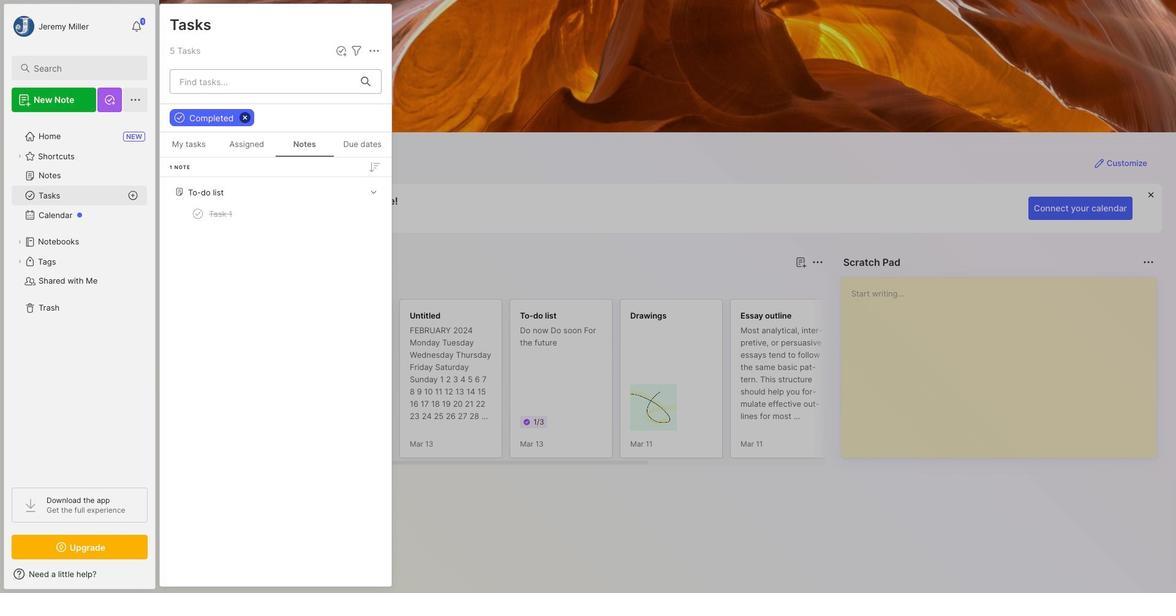 Task type: locate. For each thing, give the bounding box(es) containing it.
Find tasks… text field
[[172, 71, 353, 92]]

0 vertical spatial row group
[[160, 157, 391, 235]]

1 vertical spatial row group
[[179, 299, 1061, 466]]

tab
[[181, 277, 217, 292]]

Account field
[[12, 14, 89, 39]]

tree
[[4, 119, 155, 477]]

row group
[[160, 157, 391, 235], [179, 299, 1061, 466]]

new task image
[[335, 45, 347, 57]]

row
[[165, 203, 387, 225]]

None search field
[[34, 61, 137, 75]]

filter tasks image
[[349, 43, 364, 58]]



Task type: describe. For each thing, give the bounding box(es) containing it.
expand tags image
[[16, 258, 23, 265]]

click to collapse image
[[155, 570, 164, 585]]

thumbnail image
[[630, 384, 677, 431]]

main element
[[0, 0, 159, 593]]

more actions and view options image
[[367, 43, 382, 58]]

WHAT'S NEW field
[[4, 564, 155, 584]]

tree inside main element
[[4, 119, 155, 477]]

expand notebooks image
[[16, 238, 23, 246]]

Sort options field
[[367, 160, 382, 174]]

Start writing… text field
[[851, 278, 1156, 448]]

More actions and view options field
[[364, 43, 382, 58]]

Filter tasks field
[[349, 43, 364, 58]]

collapse qa-tasks_sections_bynote_0 image
[[368, 186, 380, 198]]

none search field inside main element
[[34, 61, 137, 75]]

Search text field
[[34, 62, 137, 74]]

task 1 0 cell
[[209, 208, 232, 220]]



Task type: vqa. For each thing, say whether or not it's contained in the screenshot.
Updated button
no



